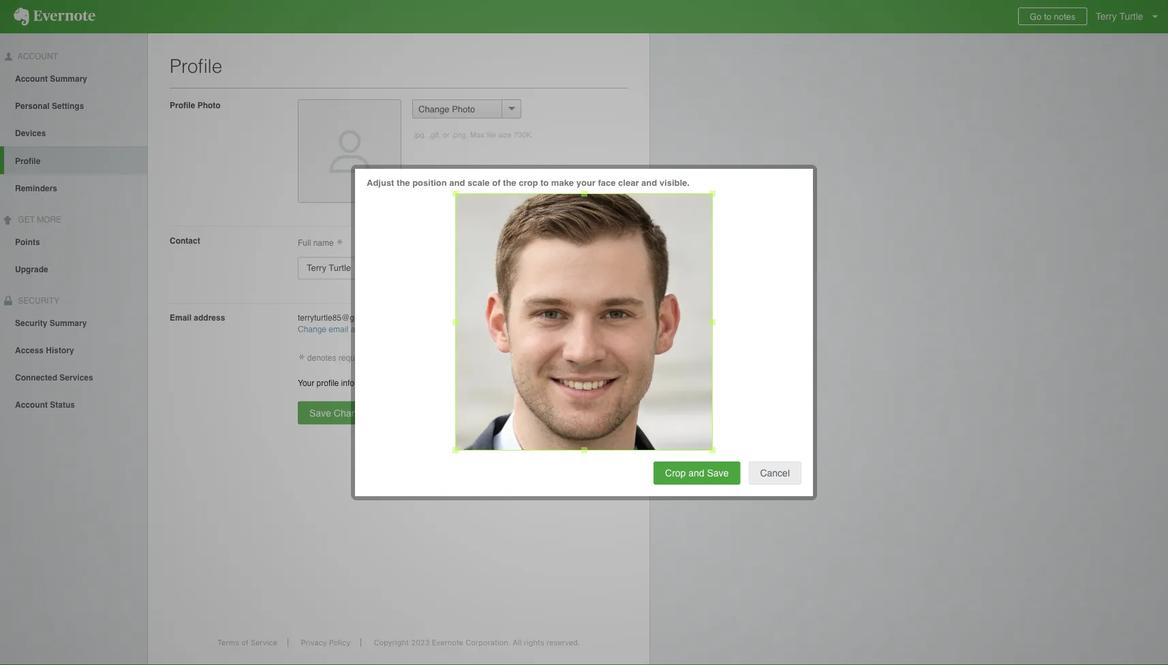 Task type: describe. For each thing, give the bounding box(es) containing it.
account for account summary
[[15, 74, 48, 84]]

account for account status
[[15, 400, 48, 410]]

terry turtle
[[1096, 11, 1144, 22]]

cancel link
[[749, 462, 802, 485]]

terms of service link
[[207, 639, 288, 648]]

rights
[[524, 639, 544, 648]]

2 horizontal spatial and
[[689, 468, 705, 479]]

devices
[[15, 129, 46, 138]]

change email address link
[[298, 325, 380, 335]]

adjust
[[367, 178, 394, 188]]

evernote
[[432, 639, 464, 648]]

account status link
[[0, 391, 147, 418]]

get
[[18, 215, 35, 225]]

security summary
[[15, 319, 87, 328]]

visible.
[[660, 178, 690, 188]]

services
[[60, 373, 93, 383]]

terms of service
[[217, 639, 277, 648]]

connected
[[15, 373, 57, 383]]

photo for change photo
[[452, 104, 475, 114]]

summary for security summary
[[50, 319, 87, 328]]

corporation.
[[466, 639, 511, 648]]

upgrade
[[15, 265, 48, 274]]

adjust the position and scale of the crop to make your face clear and visible.
[[367, 178, 690, 188]]

profile link
[[4, 146, 147, 174]]

your profile information may be visible to other collaborators.
[[298, 379, 517, 388]]

your
[[576, 178, 596, 188]]

security summary link
[[0, 309, 147, 336]]

profile photo
[[170, 101, 221, 110]]

0 horizontal spatial address
[[194, 313, 225, 323]]

account for account
[[16, 52, 58, 61]]

points link
[[0, 228, 147, 255]]

reserved.
[[547, 639, 580, 648]]

more
[[37, 215, 61, 225]]

visible
[[413, 379, 436, 388]]

settings
[[52, 101, 84, 111]]

make
[[551, 178, 574, 188]]

face
[[598, 178, 616, 188]]

save
[[707, 468, 729, 479]]

your
[[298, 379, 314, 388]]

privacy policy link
[[291, 639, 361, 648]]

connected services link
[[0, 364, 147, 391]]

personal settings link
[[0, 92, 147, 119]]

crop
[[665, 468, 686, 479]]

cancel
[[760, 468, 790, 479]]

field.
[[371, 354, 388, 363]]

.jpg, .gif, or .png. max file size 700k.
[[412, 131, 533, 139]]

personal
[[15, 101, 50, 111]]

service
[[251, 639, 277, 648]]

access
[[15, 346, 44, 355]]

2023
[[411, 639, 430, 648]]

or
[[443, 131, 449, 139]]

security for security
[[16, 296, 59, 306]]

points
[[15, 238, 40, 247]]

get more
[[16, 215, 61, 225]]

0 vertical spatial change
[[419, 104, 450, 114]]

account summary link
[[0, 65, 147, 92]]

clear
[[618, 178, 639, 188]]

account status
[[15, 400, 75, 410]]

Full name text field
[[298, 257, 625, 280]]

collaborators.
[[468, 379, 517, 388]]

required
[[339, 354, 369, 363]]

privacy policy
[[301, 639, 350, 648]]

turtle
[[1120, 11, 1144, 22]]

access history link
[[0, 336, 147, 364]]

account summary
[[15, 74, 87, 84]]

upgrade link
[[0, 255, 147, 283]]

evernote image
[[0, 7, 109, 26]]

email
[[170, 313, 192, 323]]

email address
[[170, 313, 225, 323]]

2 the from the left
[[503, 178, 516, 188]]

terry turtle link
[[1092, 0, 1168, 33]]

copyright 2023 evernote corporation. all rights reserved.
[[374, 639, 580, 648]]

terryturtle85@gmail.com change email address
[[298, 313, 387, 335]]

crop and save link
[[654, 462, 741, 485]]

go to notes link
[[1018, 7, 1087, 25]]



Task type: locate. For each thing, give the bounding box(es) containing it.
notes
[[1054, 11, 1076, 21]]

of right scale
[[492, 178, 501, 188]]

2 vertical spatial profile
[[15, 157, 40, 166]]

contact
[[170, 236, 200, 246]]

1 vertical spatial security
[[15, 319, 47, 328]]

account inside "link"
[[15, 400, 48, 410]]

0 vertical spatial address
[[194, 313, 225, 323]]

to left 'other'
[[438, 379, 445, 388]]

to right go
[[1044, 11, 1052, 21]]

go
[[1030, 11, 1042, 21]]

1 vertical spatial summary
[[50, 319, 87, 328]]

2 horizontal spatial to
[[1044, 11, 1052, 21]]

1 vertical spatial address
[[351, 325, 380, 335]]

None submit
[[298, 402, 384, 425], [394, 402, 447, 425], [298, 402, 384, 425], [394, 402, 447, 425]]

account up personal
[[15, 74, 48, 84]]

all
[[513, 639, 522, 648]]

security
[[16, 296, 59, 306], [15, 319, 47, 328]]

profile for profile photo
[[170, 101, 195, 110]]

photo for profile photo
[[197, 101, 221, 110]]

copyright
[[374, 639, 409, 648]]

file
[[487, 131, 496, 139]]

0 vertical spatial profile
[[170, 55, 222, 77]]

other
[[447, 379, 466, 388]]

the left the crop
[[503, 178, 516, 188]]

to
[[1044, 11, 1052, 21], [540, 178, 549, 188], [438, 379, 445, 388]]

0 horizontal spatial photo
[[197, 101, 221, 110]]

photo
[[197, 101, 221, 110], [452, 104, 475, 114]]

change photo
[[419, 104, 475, 114]]

1 horizontal spatial to
[[540, 178, 549, 188]]

max
[[470, 131, 484, 139]]

summary for account summary
[[50, 74, 87, 84]]

terms
[[217, 639, 239, 648]]

evernote link
[[0, 0, 109, 33]]

1 vertical spatial account
[[15, 74, 48, 84]]

denotes
[[307, 354, 336, 363]]

profile for profile link
[[15, 157, 40, 166]]

0 vertical spatial summary
[[50, 74, 87, 84]]

address right the email
[[194, 313, 225, 323]]

change up '.gif,'
[[419, 104, 450, 114]]

the
[[397, 178, 410, 188], [503, 178, 516, 188]]

address inside terryturtle85@gmail.com change email address
[[351, 325, 380, 335]]

0 horizontal spatial of
[[241, 639, 249, 648]]

full
[[298, 239, 311, 248]]

status
[[50, 400, 75, 410]]

0 vertical spatial to
[[1044, 11, 1052, 21]]

crop
[[519, 178, 538, 188]]

2 vertical spatial to
[[438, 379, 445, 388]]

connected services
[[15, 373, 93, 383]]

may
[[384, 379, 399, 388]]

change
[[419, 104, 450, 114], [298, 325, 327, 335]]

security up security summary
[[16, 296, 59, 306]]

account down the connected at the bottom
[[15, 400, 48, 410]]

privacy
[[301, 639, 327, 648]]

security for security summary
[[15, 319, 47, 328]]

0 horizontal spatial to
[[438, 379, 445, 388]]

profile
[[170, 55, 222, 77], [170, 101, 195, 110], [15, 157, 40, 166]]

change left email
[[298, 325, 327, 335]]

summary up personal settings link
[[50, 74, 87, 84]]

denotes required field.
[[305, 354, 388, 363]]

name
[[313, 239, 334, 248]]

and right clear
[[641, 178, 657, 188]]

0 vertical spatial of
[[492, 178, 501, 188]]

full name
[[298, 239, 336, 248]]

1 horizontal spatial and
[[641, 178, 657, 188]]

access history
[[15, 346, 74, 355]]

0 vertical spatial account
[[16, 52, 58, 61]]

to right the crop
[[540, 178, 549, 188]]

0 horizontal spatial and
[[449, 178, 465, 188]]

go to notes
[[1030, 11, 1076, 21]]

1 horizontal spatial the
[[503, 178, 516, 188]]

the right the adjust
[[397, 178, 410, 188]]

1 horizontal spatial change
[[419, 104, 450, 114]]

1 vertical spatial profile
[[170, 101, 195, 110]]

and left scale
[[449, 178, 465, 188]]

account up account summary
[[16, 52, 58, 61]]

.gif,
[[429, 131, 441, 139]]

1 horizontal spatial of
[[492, 178, 501, 188]]

1 vertical spatial of
[[241, 639, 249, 648]]

devices link
[[0, 119, 147, 146]]

summary up 'access history' link
[[50, 319, 87, 328]]

email
[[329, 325, 348, 335]]

information
[[341, 379, 382, 388]]

position
[[412, 178, 447, 188]]

be
[[402, 379, 411, 388]]

of
[[492, 178, 501, 188], [241, 639, 249, 648]]

1 the from the left
[[397, 178, 410, 188]]

reminders
[[15, 184, 57, 193]]

1 horizontal spatial photo
[[452, 104, 475, 114]]

history
[[46, 346, 74, 355]]

terry
[[1096, 11, 1117, 22]]

.png.
[[452, 131, 468, 139]]

profile
[[317, 379, 339, 388]]

summary
[[50, 74, 87, 84], [50, 319, 87, 328]]

of right "terms"
[[241, 639, 249, 648]]

1 horizontal spatial address
[[351, 325, 380, 335]]

address
[[194, 313, 225, 323], [351, 325, 380, 335]]

personal settings
[[15, 101, 84, 111]]

1 vertical spatial to
[[540, 178, 549, 188]]

security up access on the left bottom
[[15, 319, 47, 328]]

700k.
[[514, 131, 533, 139]]

and right crop
[[689, 468, 705, 479]]

size
[[498, 131, 512, 139]]

2 vertical spatial account
[[15, 400, 48, 410]]

1 vertical spatial change
[[298, 325, 327, 335]]

terryturtle85@gmail.com
[[298, 313, 387, 323]]

policy
[[329, 639, 350, 648]]

account
[[16, 52, 58, 61], [15, 74, 48, 84], [15, 400, 48, 410]]

crop and save
[[665, 468, 729, 479]]

0 horizontal spatial the
[[397, 178, 410, 188]]

0 vertical spatial security
[[16, 296, 59, 306]]

0 horizontal spatial change
[[298, 325, 327, 335]]

and
[[449, 178, 465, 188], [641, 178, 657, 188], [689, 468, 705, 479]]

address down terryturtle85@gmail.com
[[351, 325, 380, 335]]

.jpg,
[[412, 131, 427, 139]]

scale
[[468, 178, 490, 188]]

change inside terryturtle85@gmail.com change email address
[[298, 325, 327, 335]]



Task type: vqa. For each thing, say whether or not it's contained in the screenshot.
Connected Services
yes



